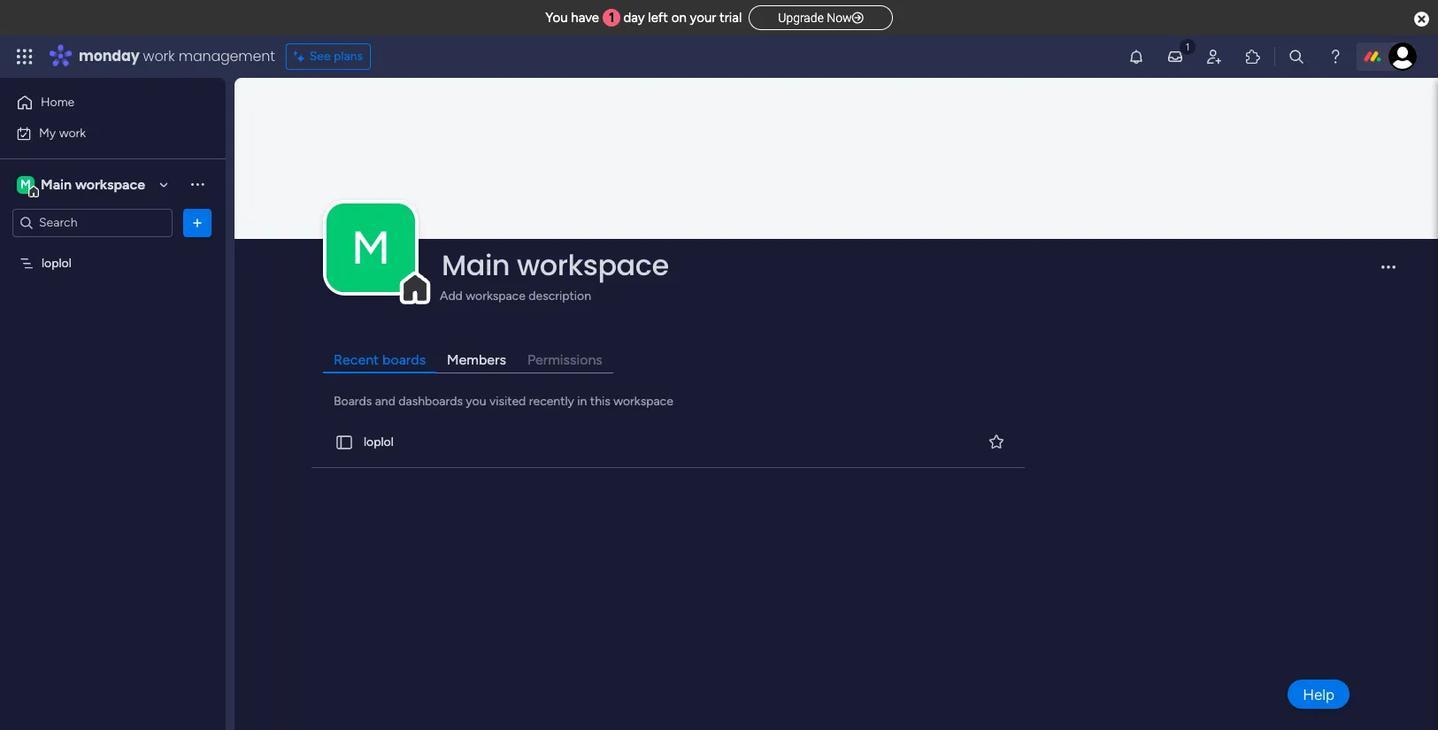 Task type: locate. For each thing, give the bounding box(es) containing it.
workspace right add
[[466, 288, 526, 303]]

day
[[624, 10, 645, 26]]

my work
[[39, 125, 86, 140]]

dapulse close image
[[1415, 11, 1430, 28]]

on
[[672, 10, 687, 26]]

0 horizontal spatial main workspace
[[41, 176, 145, 193]]

invite members image
[[1206, 48, 1224, 66]]

0 vertical spatial m
[[20, 177, 31, 192]]

0 horizontal spatial loplol
[[42, 255, 71, 270]]

monday work management
[[79, 46, 275, 66]]

plans
[[334, 49, 363, 64]]

Main workspace field
[[437, 245, 1367, 285]]

work for my
[[59, 125, 86, 140]]

0 vertical spatial main workspace
[[41, 176, 145, 193]]

permissions
[[528, 351, 603, 368]]

1 horizontal spatial main workspace
[[442, 245, 669, 285]]

work inside button
[[59, 125, 86, 140]]

and
[[375, 394, 396, 409]]

you
[[466, 394, 486, 409]]

your
[[690, 10, 717, 26]]

main workspace up search in workspace field
[[41, 176, 145, 193]]

0 vertical spatial loplol
[[42, 255, 71, 270]]

m inside workspace icon
[[20, 177, 31, 192]]

main right workspace icon
[[41, 176, 72, 193]]

0 horizontal spatial work
[[59, 125, 86, 140]]

1 vertical spatial m
[[351, 220, 390, 275]]

description
[[529, 288, 591, 303]]

recent
[[334, 351, 379, 368]]

see plans button
[[286, 43, 371, 70]]

option
[[0, 247, 226, 251]]

workspace
[[75, 176, 145, 193], [517, 245, 669, 285], [466, 288, 526, 303], [614, 394, 674, 409]]

work right my
[[59, 125, 86, 140]]

1 vertical spatial work
[[59, 125, 86, 140]]

work for monday
[[143, 46, 175, 66]]

m inside workspace image
[[351, 220, 390, 275]]

see plans
[[310, 49, 363, 64]]

see
[[310, 49, 331, 64]]

main workspace up "description"
[[442, 245, 669, 285]]

loplol right public board icon
[[364, 435, 394, 450]]

workspace up "description"
[[517, 245, 669, 285]]

trial
[[720, 10, 742, 26]]

0 vertical spatial work
[[143, 46, 175, 66]]

1 horizontal spatial main
[[442, 245, 510, 285]]

monday
[[79, 46, 139, 66]]

v2 ellipsis image
[[1382, 266, 1396, 281]]

work
[[143, 46, 175, 66], [59, 125, 86, 140]]

1 horizontal spatial loplol
[[364, 435, 394, 450]]

1 horizontal spatial m
[[351, 220, 390, 275]]

1
[[609, 10, 615, 26]]

main up add
[[442, 245, 510, 285]]

loplol
[[42, 255, 71, 270], [364, 435, 394, 450]]

loplol link
[[308, 417, 1029, 468]]

in
[[578, 394, 587, 409]]

loplol down search in workspace field
[[42, 255, 71, 270]]

now
[[827, 11, 852, 25]]

work right monday on the top
[[143, 46, 175, 66]]

1 vertical spatial main
[[442, 245, 510, 285]]

notifications image
[[1128, 48, 1146, 66]]

home button
[[11, 89, 190, 117]]

workspace right this
[[614, 394, 674, 409]]

loplol inside list box
[[42, 255, 71, 270]]

1 vertical spatial loplol
[[364, 435, 394, 450]]

add workspace description
[[440, 288, 591, 303]]

add to favorites image
[[988, 433, 1006, 451]]

main
[[41, 176, 72, 193], [442, 245, 510, 285]]

1 horizontal spatial work
[[143, 46, 175, 66]]

0 horizontal spatial main
[[41, 176, 72, 193]]

0 horizontal spatial m
[[20, 177, 31, 192]]

you
[[546, 10, 568, 26]]

m
[[20, 177, 31, 192], [351, 220, 390, 275]]

m for workspace image
[[351, 220, 390, 275]]

main workspace
[[41, 176, 145, 193], [442, 245, 669, 285]]

0 vertical spatial main
[[41, 176, 72, 193]]

1 image
[[1180, 36, 1196, 56]]



Task type: describe. For each thing, give the bounding box(es) containing it.
help image
[[1327, 48, 1345, 66]]

search everything image
[[1288, 48, 1306, 66]]

m button
[[327, 203, 415, 292]]

recently
[[529, 394, 575, 409]]

boards
[[334, 394, 372, 409]]

help
[[1303, 686, 1335, 703]]

upgrade
[[778, 11, 824, 25]]

workspace options image
[[189, 176, 206, 193]]

left
[[648, 10, 668, 26]]

my
[[39, 125, 56, 140]]

upgrade now link
[[749, 5, 893, 30]]

home
[[41, 95, 75, 110]]

inbox image
[[1167, 48, 1185, 66]]

members
[[447, 351, 506, 368]]

have
[[571, 10, 599, 26]]

m for workspace icon
[[20, 177, 31, 192]]

you have 1 day left on your trial
[[546, 10, 742, 26]]

visited
[[490, 394, 526, 409]]

main workspace inside workspace selection element
[[41, 176, 145, 193]]

select product image
[[16, 48, 34, 66]]

apps image
[[1245, 48, 1263, 66]]

loplol list box
[[0, 244, 226, 517]]

boards and dashboards you visited recently in this workspace
[[334, 394, 674, 409]]

my work button
[[11, 119, 190, 147]]

help button
[[1288, 680, 1350, 709]]

workspace image
[[17, 175, 35, 194]]

Search in workspace field
[[37, 212, 148, 233]]

workspace selection element
[[17, 174, 148, 197]]

upgrade now
[[778, 11, 852, 25]]

dapulse rightstroke image
[[852, 12, 864, 25]]

this
[[590, 394, 611, 409]]

management
[[179, 46, 275, 66]]

1 vertical spatial main workspace
[[442, 245, 669, 285]]

boards
[[383, 351, 426, 368]]

recent boards
[[334, 351, 426, 368]]

workspace up search in workspace field
[[75, 176, 145, 193]]

add
[[440, 288, 463, 303]]

options image
[[189, 214, 206, 232]]

dashboards
[[399, 394, 463, 409]]

workspace image
[[327, 203, 415, 292]]

main inside workspace selection element
[[41, 176, 72, 193]]

tara schultz image
[[1389, 42, 1417, 71]]

public board image
[[335, 432, 354, 452]]



Task type: vqa. For each thing, say whether or not it's contained in the screenshot.
check circle icon to the top
no



